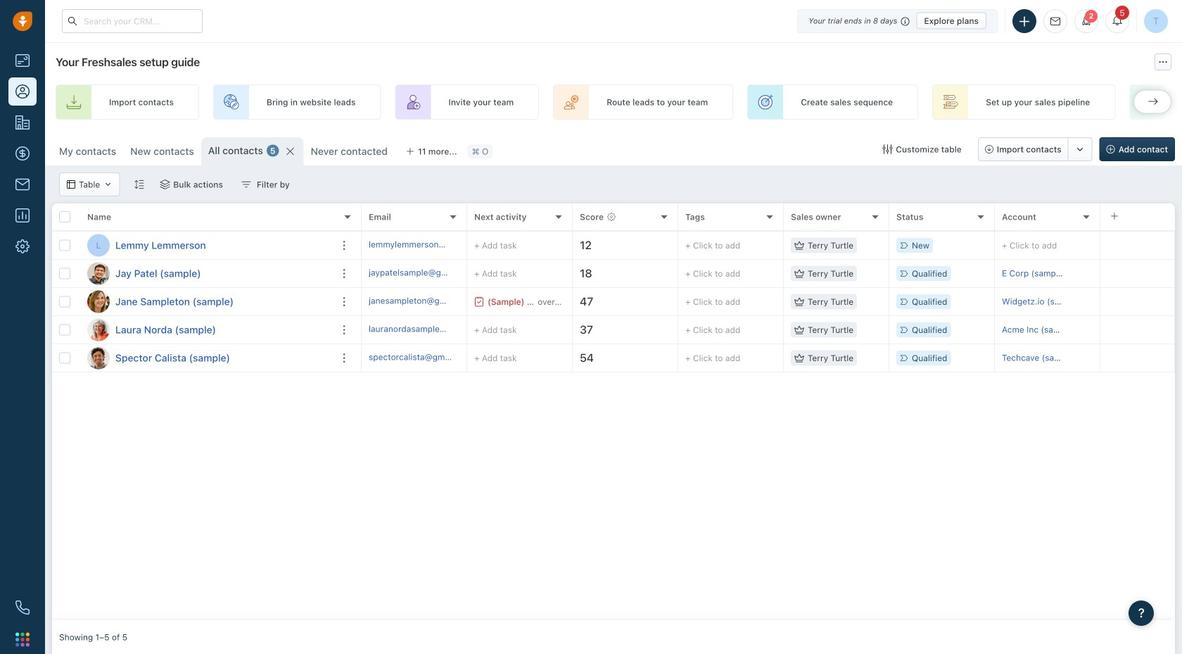 Task type: describe. For each thing, give the bounding box(es) containing it.
5 cell from the top
[[1101, 344, 1176, 372]]

s image
[[87, 347, 110, 369]]

1 row group from the left
[[52, 232, 362, 372]]

1 cell from the top
[[1101, 232, 1176, 259]]

j image
[[87, 290, 110, 313]]

phone element
[[8, 594, 37, 622]]

j image
[[87, 262, 110, 285]]



Task type: vqa. For each thing, say whether or not it's contained in the screenshot.
Send email image
no



Task type: locate. For each thing, give the bounding box(es) containing it.
press space to select this row. row
[[52, 232, 362, 260], [362, 232, 1176, 260], [52, 260, 362, 288], [362, 260, 1176, 288], [52, 288, 362, 316], [362, 288, 1176, 316], [52, 316, 362, 344], [362, 316, 1176, 344], [52, 344, 362, 372], [362, 344, 1176, 372]]

4 cell from the top
[[1101, 316, 1176, 344]]

container_wx8msf4aqz5i3rn1 image
[[883, 144, 893, 154], [241, 180, 251, 189], [67, 180, 75, 189], [475, 297, 484, 307], [795, 297, 805, 307], [795, 353, 805, 363]]

phone image
[[15, 601, 30, 615]]

grid
[[52, 202, 1176, 620]]

cell
[[1101, 232, 1176, 259], [1101, 260, 1176, 287], [1101, 288, 1176, 315], [1101, 316, 1176, 344], [1101, 344, 1176, 372]]

freshworks switcher image
[[15, 632, 30, 647]]

group
[[978, 137, 1093, 161]]

row group
[[52, 232, 362, 372], [362, 232, 1176, 372]]

container_wx8msf4aqz5i3rn1 image
[[160, 180, 170, 189], [104, 180, 112, 189], [795, 240, 805, 250], [795, 269, 805, 278], [795, 325, 805, 335]]

3 cell from the top
[[1101, 288, 1176, 315]]

column header
[[80, 203, 362, 232]]

style_myh0__igzzd8unmi image
[[134, 180, 144, 189]]

Search your CRM... text field
[[62, 9, 203, 33]]

row
[[52, 203, 362, 232]]

2 row group from the left
[[362, 232, 1176, 372]]

l image
[[87, 319, 110, 341]]

2 cell from the top
[[1101, 260, 1176, 287]]



